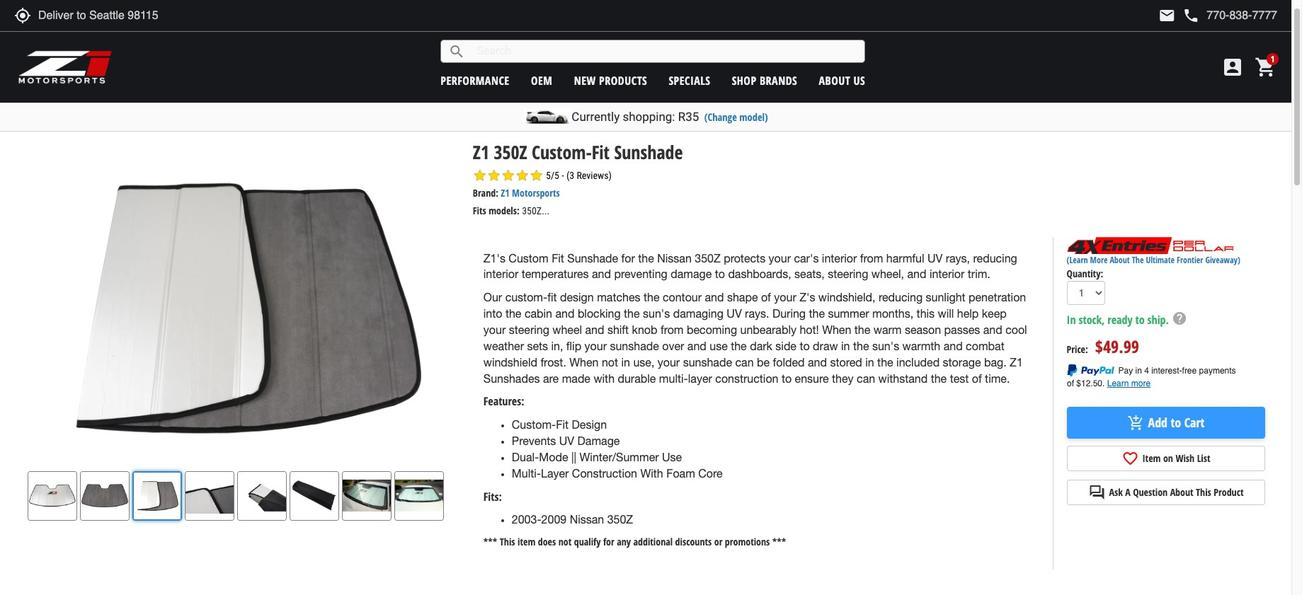 Task type: locate. For each thing, give the bounding box(es) containing it.
wheel
[[553, 324, 582, 336]]

keep
[[982, 307, 1007, 320]]

sunshade up layer
[[683, 356, 732, 369]]

shape
[[727, 291, 758, 304]]

1 vertical spatial for
[[603, 536, 614, 549]]

to right damage
[[715, 268, 725, 281]]

from
[[860, 252, 883, 265], [661, 324, 684, 336]]

your down the over
[[658, 356, 680, 369]]

*** right promotions
[[772, 536, 786, 549]]

1 vertical spatial fit
[[552, 252, 564, 265]]

blocking
[[578, 307, 621, 320]]

search
[[448, 43, 465, 60]]

0 vertical spatial sunshade
[[614, 140, 683, 165]]

the left test
[[931, 372, 947, 385]]

reducing inside the "our custom-fit design matches the contour and shape of your z's windshield, reducing sunlight penetration into the cabin and blocking the sun's damaging uv rays. during the summer months, this will help keep your steering wheel and shift knob from becoming unbearably hot! when the warm season passes and cool weather sets in, flip your sunshade over and use the dark side to draw in the sun's warmth and combat windshield frost. when not in use, your sunshade can be folded and stored in the included storage bag. z1 sunshades are made with durable multi-layer construction to ensure they can withstand the test of time."
[[879, 291, 923, 304]]

0 horizontal spatial in
[[621, 356, 630, 369]]

damage
[[578, 435, 620, 448]]

sunshade up use,
[[610, 340, 659, 353]]

currently
[[572, 110, 620, 124]]

1 *** from the left
[[484, 536, 497, 549]]

fit up temperatures
[[552, 252, 564, 265]]

interior down rays,
[[930, 268, 965, 281]]

quantity:
[[1067, 267, 1103, 281]]

0 vertical spatial not
[[602, 356, 618, 369]]

shop
[[732, 73, 757, 88]]

***
[[484, 536, 497, 549], [772, 536, 786, 549]]

2 horizontal spatial z1
[[1010, 356, 1023, 369]]

2 horizontal spatial uv
[[928, 252, 943, 265]]

1 vertical spatial sunshade
[[567, 252, 618, 265]]

1 horizontal spatial interior
[[822, 252, 857, 265]]

and up matches
[[592, 268, 611, 281]]

1 vertical spatial not
[[559, 536, 572, 549]]

your up 'dashboards,'
[[769, 252, 791, 265]]

ask
[[1109, 486, 1123, 500]]

to left ship.
[[1136, 313, 1145, 328]]

currently shopping: r35 (change model)
[[572, 110, 768, 124]]

weather
[[484, 340, 524, 353]]

(learn more about the ultimate frontier giveaway) link
[[1067, 254, 1241, 266]]

can up construction
[[735, 356, 754, 369]]

the up preventing
[[638, 252, 654, 265]]

1 horizontal spatial when
[[822, 324, 851, 336]]

1 vertical spatial sun's
[[872, 340, 899, 353]]

shop brands
[[732, 73, 798, 88]]

draw
[[813, 340, 838, 353]]

any
[[617, 536, 631, 549]]

1 vertical spatial steering
[[509, 324, 549, 336]]

item
[[1143, 452, 1161, 466]]

uv up ||
[[559, 435, 574, 448]]

specials
[[669, 73, 711, 88]]

0 horizontal spatial help
[[957, 307, 979, 320]]

2 horizontal spatial interior
[[930, 268, 965, 281]]

frost.
[[541, 356, 566, 369]]

1 horizontal spatial for
[[621, 252, 635, 265]]

1 horizontal spatial z1
[[501, 186, 510, 200]]

sun's down warm
[[872, 340, 899, 353]]

0 vertical spatial sunshade
[[610, 340, 659, 353]]

0 horizontal spatial steering
[[509, 324, 549, 336]]

0 horizontal spatial sunshade
[[610, 340, 659, 353]]

0 horizontal spatial this
[[500, 536, 515, 549]]

to inside in stock, ready to ship. help
[[1136, 313, 1145, 328]]

0 vertical spatial can
[[735, 356, 754, 369]]

350z up any
[[607, 514, 633, 526]]

sunshade
[[614, 140, 683, 165], [567, 252, 618, 265]]

0 horizontal spatial not
[[559, 536, 572, 549]]

1 horizontal spatial uv
[[727, 307, 742, 320]]

nissan up 'qualify'
[[570, 514, 604, 526]]

to down the folded
[[782, 372, 792, 385]]

mail phone
[[1159, 7, 1200, 24]]

harmful
[[886, 252, 924, 265]]

1 vertical spatial from
[[661, 324, 684, 336]]

about left the
[[1110, 254, 1130, 266]]

can
[[735, 356, 754, 369], [857, 372, 875, 385]]

more
[[1090, 254, 1108, 266]]

for up preventing
[[621, 252, 635, 265]]

layer
[[541, 467, 569, 480]]

from inside the "our custom-fit design matches the contour and shape of your z's windshield, reducing sunlight penetration into the cabin and blocking the sun's damaging uv rays. during the summer months, this will help keep your steering wheel and shift knob from becoming unbearably hot! when the warm season passes and cool weather sets in, flip your sunshade over and use the dark side to draw in the sun's warmth and combat windshield frost. when not in use, your sunshade can be folded and stored in the included storage bag. z1 sunshades are made with durable multi-layer construction to ensure they can withstand the test of time."
[[661, 324, 684, 336]]

1 horizontal spatial of
[[972, 372, 982, 385]]

350z up damage
[[695, 252, 721, 265]]

0 vertical spatial custom-
[[532, 140, 592, 165]]

stock,
[[1079, 313, 1105, 328]]

help up passes
[[957, 307, 979, 320]]

steering up sets
[[509, 324, 549, 336]]

the right use
[[731, 340, 747, 353]]

2 vertical spatial about
[[1170, 486, 1194, 500]]

1 horizontal spatial help
[[1172, 311, 1188, 327]]

sunshade inside z1's custom fit sunshade for the nissan 350z protects your car's interior from harmful uv rays, reducing interior temperatures and preventing damage to dashboards, seats, steering wheel, and interior trim.
[[567, 252, 618, 265]]

reducing up 'trim.'
[[973, 252, 1017, 265]]

3 star from the left
[[501, 169, 515, 183]]

0 horizontal spatial 350z
[[494, 140, 527, 165]]

2 horizontal spatial about
[[1170, 486, 1194, 500]]

reducing up months,
[[879, 291, 923, 304]]

promotions
[[725, 536, 770, 549]]

in up stored
[[841, 340, 850, 353]]

sunshade down shopping:
[[614, 140, 683, 165]]

1 vertical spatial when
[[570, 356, 599, 369]]

350z up z1 motorsports link
[[494, 140, 527, 165]]

your
[[769, 252, 791, 265], [774, 291, 796, 304], [484, 324, 506, 336], [585, 340, 607, 353], [658, 356, 680, 369]]

phone
[[1183, 7, 1200, 24]]

not up with at the left
[[602, 356, 618, 369]]

and up ensure
[[808, 356, 827, 369]]

penetration
[[969, 291, 1026, 304]]

our
[[484, 291, 502, 304]]

uv inside the "our custom-fit design matches the contour and shape of your z's windshield, reducing sunlight penetration into the cabin and blocking the sun's damaging uv rays. during the summer months, this will help keep your steering wheel and shift knob from becoming unbearably hot! when the warm season passes and cool weather sets in, flip your sunshade over and use the dark side to draw in the sun's warmth and combat windshield frost. when not in use, your sunshade can be folded and stored in the included storage bag. z1 sunshades are made with durable multi-layer construction to ensure they can withstand the test of time."
[[727, 307, 742, 320]]

0 horizontal spatial can
[[735, 356, 754, 369]]

1 horizontal spatial from
[[860, 252, 883, 265]]

1 horizontal spatial steering
[[828, 268, 868, 281]]

1 horizontal spatial in
[[841, 340, 850, 353]]

1 vertical spatial nissan
[[570, 514, 604, 526]]

does
[[538, 536, 556, 549]]

construction
[[715, 372, 779, 385]]

your right flip
[[585, 340, 607, 353]]

custom- up prevents
[[512, 419, 556, 431]]

warm
[[874, 324, 902, 336]]

$49.99
[[1095, 335, 1139, 358]]

1 vertical spatial 350z
[[695, 252, 721, 265]]

not right does
[[559, 536, 572, 549]]

steering inside the "our custom-fit design matches the contour and shape of your z's windshield, reducing sunlight penetration into the cabin and blocking the sun's damaging uv rays. during the summer months, this will help keep your steering wheel and shift knob from becoming unbearably hot! when the warm season passes and cool weather sets in, flip your sunshade over and use the dark side to draw in the sun's warmth and combat windshield frost. when not in use, your sunshade can be folded and stored in the included storage bag. z1 sunshades are made with durable multi-layer construction to ensure they can withstand the test of time."
[[509, 324, 549, 336]]

Search search field
[[465, 40, 865, 62]]

the up withstand
[[877, 356, 893, 369]]

0 horizontal spatial uv
[[559, 435, 574, 448]]

sunshade up temperatures
[[567, 252, 618, 265]]

about right question
[[1170, 486, 1194, 500]]

in right stored
[[866, 356, 874, 369]]

interior down z1's
[[484, 268, 519, 281]]

2 vertical spatial uv
[[559, 435, 574, 448]]

0 horizontal spatial about
[[819, 73, 851, 88]]

ship.
[[1148, 313, 1169, 328]]

from up wheel,
[[860, 252, 883, 265]]

1 horizontal spatial not
[[602, 356, 618, 369]]

product
[[1214, 486, 1244, 500]]

0 vertical spatial of
[[761, 291, 771, 304]]

from up the over
[[661, 324, 684, 336]]

passes
[[944, 324, 980, 336]]

to inside the add_shopping_cart add to cart
[[1171, 414, 1181, 431]]

uv left rays,
[[928, 252, 943, 265]]

help inside the "our custom-fit design matches the contour and shape of your z's windshield, reducing sunlight penetration into the cabin and blocking the sun's damaging uv rays. during the summer months, this will help keep your steering wheel and shift knob from becoming unbearably hot! when the warm season passes and cool weather sets in, flip your sunshade over and use the dark side to draw in the sun's warmth and combat windshield frost. when not in use, your sunshade can be folded and stored in the included storage bag. z1 sunshades are made with durable multi-layer construction to ensure they can withstand the test of time."
[[957, 307, 979, 320]]

reducing inside z1's custom fit sunshade for the nissan 350z protects your car's interior from harmful uv rays, reducing interior temperatures and preventing damage to dashboards, seats, steering wheel, and interior trim.
[[973, 252, 1017, 265]]

r35
[[678, 110, 699, 124]]

of up rays.
[[761, 291, 771, 304]]

sunlight
[[926, 291, 966, 304]]

for left any
[[603, 536, 614, 549]]

z1 up "brand:"
[[473, 140, 489, 165]]

0 horizontal spatial from
[[661, 324, 684, 336]]

1 vertical spatial uv
[[727, 307, 742, 320]]

2 vertical spatial 350z
[[607, 514, 633, 526]]

0 horizontal spatial nissan
[[570, 514, 604, 526]]

and down harmful
[[907, 268, 927, 281]]

wheel,
[[872, 268, 904, 281]]

nissan inside z1's custom fit sunshade for the nissan 350z protects your car's interior from harmful uv rays, reducing interior temperatures and preventing damage to dashboards, seats, steering wheel, and interior trim.
[[657, 252, 692, 265]]

protects
[[724, 252, 766, 265]]

0 vertical spatial about
[[819, 73, 851, 88]]

2009
[[541, 514, 567, 526]]

1 horizontal spatial reducing
[[973, 252, 1017, 265]]

foam
[[667, 467, 695, 480]]

when up draw
[[822, 324, 851, 336]]

1 horizontal spatial this
[[1196, 486, 1212, 500]]

1 vertical spatial this
[[500, 536, 515, 549]]

about us
[[819, 73, 866, 88]]

2 horizontal spatial in
[[866, 356, 874, 369]]

ensure
[[795, 372, 829, 385]]

1 horizontal spatial can
[[857, 372, 875, 385]]

z1 up models:
[[501, 186, 510, 200]]

oem
[[531, 73, 553, 88]]

sun's up knob
[[643, 307, 670, 320]]

summer
[[828, 307, 869, 320]]

0 horizontal spatial reducing
[[879, 291, 923, 304]]

layer
[[688, 372, 712, 385]]

about left us
[[819, 73, 851, 88]]

0 vertical spatial z1
[[473, 140, 489, 165]]

cool
[[1006, 324, 1027, 336]]

storage
[[943, 356, 981, 369]]

this left the product
[[1196, 486, 1212, 500]]

prevents
[[512, 435, 556, 448]]

z1 right bag.
[[1010, 356, 1023, 369]]

0 vertical spatial uv
[[928, 252, 943, 265]]

*** left item
[[484, 536, 497, 549]]

1 horizontal spatial nissan
[[657, 252, 692, 265]]

0 horizontal spatial z1
[[473, 140, 489, 165]]

1 vertical spatial custom-
[[512, 419, 556, 431]]

nissan up damage
[[657, 252, 692, 265]]

with
[[594, 372, 615, 385]]

0 vertical spatial fit
[[592, 140, 610, 165]]

0 horizontal spatial ***
[[484, 536, 497, 549]]

1 horizontal spatial about
[[1110, 254, 1130, 266]]

0 vertical spatial 350z
[[494, 140, 527, 165]]

uv down the shape
[[727, 307, 742, 320]]

winter/summer
[[580, 451, 659, 464]]

fit down currently
[[592, 140, 610, 165]]

this left item
[[500, 536, 515, 549]]

fit left "design" on the bottom of the page
[[556, 419, 569, 431]]

custom- inside z1 350z custom-fit sunshade star star star star star 5/5 - (3 reviews) brand: z1 motorsports fits models: 350z...
[[532, 140, 592, 165]]

when up made
[[570, 356, 599, 369]]

and down keep
[[983, 324, 1003, 336]]

custom- up 5/5 -
[[532, 140, 592, 165]]

1 vertical spatial reducing
[[879, 291, 923, 304]]

in left use,
[[621, 356, 630, 369]]

use
[[710, 340, 728, 353]]

*** this item does not qualify for any additional discounts or promotions ***
[[484, 536, 786, 549]]

1 horizontal spatial 350z
[[607, 514, 633, 526]]

fit
[[548, 291, 557, 304]]

(change model) link
[[704, 110, 768, 124]]

mail link
[[1159, 7, 1176, 24]]

z1 350z custom-fit sunshade star star star star star 5/5 - (3 reviews) brand: z1 motorsports fits models: 350z...
[[473, 140, 683, 218]]

0 horizontal spatial for
[[603, 536, 614, 549]]

1 vertical spatial about
[[1110, 254, 1130, 266]]

0 horizontal spatial sun's
[[643, 307, 670, 320]]

for inside z1's custom fit sunshade for the nissan 350z protects your car's interior from harmful uv rays, reducing interior temperatures and preventing damage to dashboards, seats, steering wheel, and interior trim.
[[621, 252, 635, 265]]

the inside z1's custom fit sunshade for the nissan 350z protects your car's interior from harmful uv rays, reducing interior temperatures and preventing damage to dashboards, seats, steering wheel, and interior trim.
[[638, 252, 654, 265]]

the up hot!
[[809, 307, 825, 320]]

2 vertical spatial z1
[[1010, 356, 1023, 369]]

products
[[599, 73, 647, 88]]

350z
[[494, 140, 527, 165], [695, 252, 721, 265], [607, 514, 633, 526]]

help right ship.
[[1172, 311, 1188, 327]]

interior right car's
[[822, 252, 857, 265]]

motorsports
[[512, 186, 560, 200]]

and
[[592, 268, 611, 281], [907, 268, 927, 281], [705, 291, 724, 304], [556, 307, 575, 320], [585, 324, 604, 336], [983, 324, 1003, 336], [688, 340, 707, 353], [944, 340, 963, 353], [808, 356, 827, 369]]

star
[[473, 169, 487, 183], [487, 169, 501, 183], [501, 169, 515, 183], [515, 169, 530, 183], [530, 169, 544, 183]]

wish
[[1176, 452, 1195, 466]]

the down preventing
[[644, 291, 660, 304]]

0 vertical spatial from
[[860, 252, 883, 265]]

damage
[[671, 268, 712, 281]]

and left use
[[688, 340, 707, 353]]

0 horizontal spatial when
[[570, 356, 599, 369]]

1 horizontal spatial sunshade
[[683, 356, 732, 369]]

z1 motorsports link
[[501, 186, 560, 200]]

1 horizontal spatial ***
[[772, 536, 786, 549]]

steering
[[828, 268, 868, 281], [509, 324, 549, 336]]

damaging
[[673, 307, 724, 320]]

0 vertical spatial reducing
[[973, 252, 1017, 265]]

add
[[1148, 414, 1168, 431]]

2 horizontal spatial 350z
[[695, 252, 721, 265]]

to right the add
[[1171, 414, 1181, 431]]

fit inside custom-fit design prevents uv damage dual-mode || winter/summer use multi-layer construction with foam core
[[556, 419, 569, 431]]

add_shopping_cart add to cart
[[1128, 414, 1205, 432]]

sets
[[527, 340, 548, 353]]

your inside z1's custom fit sunshade for the nissan 350z protects your car's interior from harmful uv rays, reducing interior temperatures and preventing damage to dashboards, seats, steering wheel, and interior trim.
[[769, 252, 791, 265]]

add_shopping_cart
[[1128, 415, 1145, 432]]

2 vertical spatial fit
[[556, 419, 569, 431]]

of right test
[[972, 372, 982, 385]]

steering up windshield,
[[828, 268, 868, 281]]

design
[[572, 419, 607, 431]]

0 vertical spatial nissan
[[657, 252, 692, 265]]

0 vertical spatial steering
[[828, 268, 868, 281]]

(learn more about the ultimate frontier giveaway)
[[1067, 254, 1241, 266]]

shopping:
[[623, 110, 675, 124]]

can right the they
[[857, 372, 875, 385]]

5 star from the left
[[530, 169, 544, 183]]

0 vertical spatial for
[[621, 252, 635, 265]]

1 star from the left
[[473, 169, 487, 183]]

about
[[819, 73, 851, 88], [1110, 254, 1130, 266], [1170, 486, 1194, 500]]

list
[[1197, 452, 1211, 466]]

1 vertical spatial can
[[857, 372, 875, 385]]

0 vertical spatial this
[[1196, 486, 1212, 500]]

this
[[1196, 486, 1212, 500], [500, 536, 515, 549]]

folded
[[773, 356, 805, 369]]



Task type: vqa. For each thing, say whether or not it's contained in the screenshot.
UV to the middle
yes



Task type: describe. For each thing, give the bounding box(es) containing it.
account_box
[[1222, 56, 1244, 79]]

the
[[1132, 254, 1144, 266]]

(change
[[704, 110, 737, 124]]

performance link
[[441, 73, 510, 88]]

question_answer
[[1089, 485, 1106, 502]]

be
[[757, 356, 770, 369]]

withstand
[[879, 372, 928, 385]]

your down into
[[484, 324, 506, 336]]

z1 motorsports logo image
[[18, 50, 113, 85]]

hot!
[[800, 324, 819, 336]]

on
[[1163, 452, 1173, 466]]

oem link
[[531, 73, 553, 88]]

over
[[662, 340, 684, 353]]

dual-
[[512, 451, 539, 464]]

account_box link
[[1218, 56, 1248, 79]]

from inside z1's custom fit sunshade for the nissan 350z protects your car's interior from harmful uv rays, reducing interior temperatures and preventing damage to dashboards, seats, steering wheel, and interior trim.
[[860, 252, 883, 265]]

brands
[[760, 73, 798, 88]]

fit inside z1 350z custom-fit sunshade star star star star star 5/5 - (3 reviews) brand: z1 motorsports fits models: 350z...
[[592, 140, 610, 165]]

2003-2009 nissan 350z
[[512, 514, 633, 526]]

matches
[[597, 291, 641, 304]]

they
[[832, 372, 854, 385]]

2003-
[[512, 514, 541, 526]]

bag.
[[984, 356, 1007, 369]]

fits:
[[484, 489, 502, 505]]

2 *** from the left
[[772, 536, 786, 549]]

and up "storage"
[[944, 340, 963, 353]]

help inside in stock, ready to ship. help
[[1172, 311, 1188, 327]]

4 star from the left
[[515, 169, 530, 183]]

custom-fit design prevents uv damage dual-mode || winter/summer use multi-layer construction with foam core
[[512, 419, 723, 480]]

into
[[484, 307, 502, 320]]

uv inside custom-fit design prevents uv damage dual-mode || winter/summer use multi-layer construction with foam core
[[559, 435, 574, 448]]

(learn
[[1067, 254, 1088, 266]]

are
[[543, 372, 559, 385]]

the down summer
[[855, 324, 871, 336]]

350z inside z1's custom fit sunshade for the nissan 350z protects your car's interior from harmful uv rays, reducing interior temperatures and preventing damage to dashboards, seats, steering wheel, and interior trim.
[[695, 252, 721, 265]]

flip
[[566, 340, 582, 353]]

us
[[854, 73, 866, 88]]

specials link
[[669, 73, 711, 88]]

2 star from the left
[[487, 169, 501, 183]]

the up stored
[[853, 340, 869, 353]]

z1's
[[484, 252, 506, 265]]

z's
[[800, 291, 815, 304]]

windshield
[[484, 356, 537, 369]]

1 vertical spatial sunshade
[[683, 356, 732, 369]]

combat
[[966, 340, 1005, 353]]

this inside question_answer ask a question about this product
[[1196, 486, 1212, 500]]

0 vertical spatial sun's
[[643, 307, 670, 320]]

and down "blocking"
[[585, 324, 604, 336]]

will
[[938, 307, 954, 320]]

1 vertical spatial of
[[972, 372, 982, 385]]

ultimate
[[1146, 254, 1175, 266]]

shopping_cart link
[[1251, 56, 1278, 79]]

a
[[1125, 486, 1131, 500]]

question
[[1133, 486, 1168, 500]]

sunshade inside z1 350z custom-fit sunshade star star star star star 5/5 - (3 reviews) brand: z1 motorsports fits models: 350z...
[[614, 140, 683, 165]]

phone link
[[1183, 7, 1278, 24]]

core
[[698, 467, 723, 480]]

temperatures
[[522, 268, 589, 281]]

unbearably
[[740, 324, 797, 336]]

multi-
[[659, 372, 688, 385]]

and up wheel
[[556, 307, 575, 320]]

trim.
[[968, 268, 991, 281]]

new products
[[574, 73, 647, 88]]

models:
[[489, 204, 520, 218]]

stored
[[830, 356, 862, 369]]

favorite_border item on wish list
[[1122, 451, 1211, 468]]

not inside the "our custom-fit design matches the contour and shape of your z's windshield, reducing sunlight penetration into the cabin and blocking the sun's damaging uv rays. during the summer months, this will help keep your steering wheel and shift knob from becoming unbearably hot! when the warm season passes and cool weather sets in, flip your sunshade over and use the dark side to draw in the sun's warmth and combat windshield frost. when not in use, your sunshade can be folded and stored in the included storage bag. z1 sunshades are made with durable multi-layer construction to ensure they can withstand the test of time."
[[602, 356, 618, 369]]

test
[[950, 372, 969, 385]]

z1 inside the "our custom-fit design matches the contour and shape of your z's windshield, reducing sunlight penetration into the cabin and blocking the sun's damaging uv rays. during the summer months, this will help keep your steering wheel and shift knob from becoming unbearably hot! when the warm season passes and cool weather sets in, flip your sunshade over and use the dark side to draw in the sun's warmth and combat windshield frost. when not in use, your sunshade can be folded and stored in the included storage bag. z1 sunshades are made with durable multi-layer construction to ensure they can withstand the test of time."
[[1010, 356, 1023, 369]]

1 vertical spatial z1
[[501, 186, 510, 200]]

with
[[640, 467, 663, 480]]

||
[[571, 451, 576, 464]]

multi-
[[512, 467, 541, 480]]

dashboards,
[[728, 268, 791, 281]]

preventing
[[614, 268, 668, 281]]

car's
[[794, 252, 819, 265]]

about us link
[[819, 73, 866, 88]]

contour
[[663, 291, 702, 304]]

0 horizontal spatial interior
[[484, 268, 519, 281]]

included
[[897, 356, 940, 369]]

about inside question_answer ask a question about this product
[[1170, 486, 1194, 500]]

in
[[1067, 313, 1076, 328]]

mode
[[539, 451, 568, 464]]

custom- inside custom-fit design prevents uv damage dual-mode || winter/summer use multi-layer construction with foam core
[[512, 419, 556, 431]]

and up damaging
[[705, 291, 724, 304]]

our custom-fit design matches the contour and shape of your z's windshield, reducing sunlight penetration into the cabin and blocking the sun's damaging uv rays. during the summer months, this will help keep your steering wheel and shift knob from becoming unbearably hot! when the warm season passes and cool weather sets in, flip your sunshade over and use the dark side to draw in the sun's warmth and combat windshield frost. when not in use, your sunshade can be folded and stored in the included storage bag. z1 sunshades are made with durable multi-layer construction to ensure they can withstand the test of time.
[[484, 291, 1027, 385]]

ready
[[1108, 313, 1133, 328]]

0 vertical spatial when
[[822, 324, 851, 336]]

brand:
[[473, 186, 499, 200]]

your up during
[[774, 291, 796, 304]]

fit inside z1's custom fit sunshade for the nissan 350z protects your car's interior from harmful uv rays, reducing interior temperatures and preventing damage to dashboards, seats, steering wheel, and interior trim.
[[552, 252, 564, 265]]

shopping_cart
[[1255, 56, 1278, 79]]

season
[[905, 324, 941, 336]]

0 horizontal spatial of
[[761, 291, 771, 304]]

item
[[518, 536, 536, 549]]

performance
[[441, 73, 510, 88]]

custom-
[[505, 291, 548, 304]]

in stock, ready to ship. help
[[1067, 311, 1188, 328]]

price:
[[1067, 342, 1088, 356]]

question_answer ask a question about this product
[[1089, 485, 1244, 502]]

to inside z1's custom fit sunshade for the nissan 350z protects your car's interior from harmful uv rays, reducing interior temperatures and preventing damage to dashboards, seats, steering wheel, and interior trim.
[[715, 268, 725, 281]]

uv inside z1's custom fit sunshade for the nissan 350z protects your car's interior from harmful uv rays, reducing interior temperatures and preventing damage to dashboards, seats, steering wheel, and interior trim.
[[928, 252, 943, 265]]

350z...
[[522, 206, 550, 217]]

to down hot!
[[800, 340, 810, 353]]

350z inside z1 350z custom-fit sunshade star star star star star 5/5 - (3 reviews) brand: z1 motorsports fits models: 350z...
[[494, 140, 527, 165]]

the up knob
[[624, 307, 640, 320]]

sunshades
[[484, 372, 540, 385]]

the right into
[[506, 307, 522, 320]]

frontier
[[1177, 254, 1203, 266]]

steering inside z1's custom fit sunshade for the nissan 350z protects your car's interior from harmful uv rays, reducing interior temperatures and preventing damage to dashboards, seats, steering wheel, and interior trim.
[[828, 268, 868, 281]]

1 horizontal spatial sun's
[[872, 340, 899, 353]]

made
[[562, 372, 591, 385]]

months,
[[872, 307, 914, 320]]

seats,
[[795, 268, 825, 281]]

design
[[560, 291, 594, 304]]



